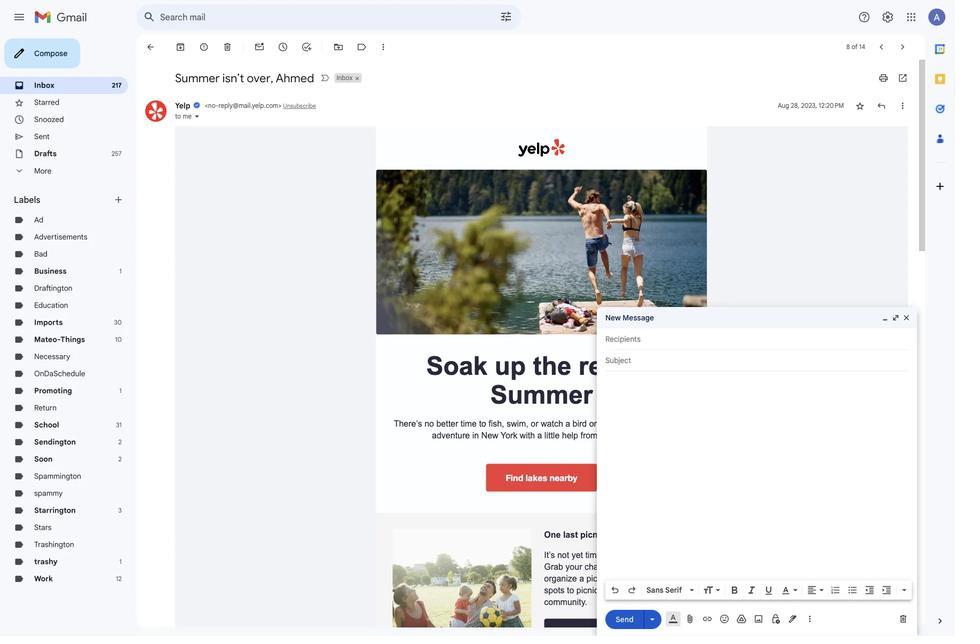 Task type: locate. For each thing, give the bounding box(es) containing it.
summer up verified sender icon
[[175, 71, 220, 85]]

picnic down picnic.
[[577, 586, 599, 595]]

summer up watch at the bottom of the page
[[491, 381, 593, 409]]

a left little
[[538, 431, 542, 441]]

school
[[34, 420, 59, 430]]

1 or from the left
[[531, 419, 539, 429]]

unsubscribe
[[283, 102, 316, 110]]

1 horizontal spatial find
[[613, 574, 630, 584]]

2
[[118, 438, 122, 446], [118, 455, 122, 463]]

sendington
[[34, 437, 76, 447]]

1 vertical spatial 1
[[119, 387, 122, 395]]

more options image
[[807, 614, 814, 624]]

time for soak up the rest of summer
[[461, 419, 477, 429]]

1 vertical spatial a
[[538, 431, 542, 441]]

inbox for inbox link
[[34, 81, 54, 90]]

0 horizontal spatial time
[[461, 419, 477, 429]]

inbox inside inbox button
[[337, 74, 353, 82]]

labels
[[14, 194, 40, 205]]

school link
[[34, 420, 59, 430]]

1 vertical spatial 2
[[118, 455, 122, 463]]

work
[[34, 574, 53, 584]]

no-
[[208, 102, 219, 110]]

with down picnic.
[[601, 586, 616, 595]]

summer isn't over, ahmed
[[175, 71, 314, 85]]

1 for trashy
[[119, 558, 122, 566]]

one
[[544, 530, 561, 540]]

Message Body text field
[[606, 377, 909, 577]]

inbox down move to image
[[337, 74, 353, 82]]

sent link
[[34, 132, 50, 141]]

1 vertical spatial from
[[637, 586, 654, 595]]

help down bird
[[562, 431, 578, 441]]

more image
[[378, 42, 389, 52]]

31
[[116, 421, 122, 429]]

mateo-things
[[34, 335, 85, 344]]

0 vertical spatial picnic
[[581, 530, 605, 540]]

1 up 30
[[119, 267, 122, 275]]

2 2 from the top
[[118, 455, 122, 463]]

0 vertical spatial with
[[520, 431, 535, 441]]

no
[[425, 419, 434, 429]]

there's
[[394, 419, 422, 429]]

starrington link
[[34, 506, 76, 515]]

find left lakes
[[506, 473, 524, 483]]

0 vertical spatial 2
[[118, 438, 122, 446]]

from
[[581, 431, 598, 441], [637, 586, 654, 595]]

1 horizontal spatial inbox
[[337, 74, 353, 82]]

there's no better time to fish, swim, or watch a bird or two. make every day an adventure in new york with a little help from local reviews.
[[394, 419, 690, 441]]

find up undo ‪(⌘z)‬ image
[[613, 574, 630, 584]]

to
[[175, 112, 181, 120], [479, 419, 486, 429], [567, 586, 574, 595]]

0 vertical spatial the
[[533, 352, 572, 380]]

1 vertical spatial of
[[633, 352, 657, 380]]

1 vertical spatial summer
[[491, 381, 593, 409]]

day
[[664, 419, 678, 429]]

undo ‪(⌘z)‬ image
[[610, 585, 621, 596]]

help
[[562, 431, 578, 441], [619, 586, 635, 595]]

your
[[566, 562, 582, 572], [657, 586, 673, 595]]

1 horizontal spatial new
[[606, 313, 621, 322]]

0 horizontal spatial to
[[175, 112, 181, 120]]

3 1 from the top
[[119, 558, 122, 566]]

1 vertical spatial with
[[601, 586, 616, 595]]

it's
[[544, 551, 555, 560]]

of down recipients
[[633, 352, 657, 380]]

tab list
[[926, 34, 956, 598]]

0 vertical spatial a
[[566, 419, 571, 429]]

from down bird
[[581, 431, 598, 441]]

1 horizontal spatial from
[[637, 586, 654, 595]]

send button
[[606, 610, 644, 629]]

2 horizontal spatial to
[[567, 586, 574, 595]]

discard draft ‪(⌘⇧d)‬ image
[[898, 614, 909, 624]]

organize
[[544, 574, 577, 584]]

business link
[[34, 267, 67, 276]]

Subject field
[[606, 355, 909, 366]]

starred link
[[34, 98, 59, 107]]

new down fish, at the bottom right of the page
[[482, 431, 499, 441]]

inbox up starred link
[[34, 81, 54, 90]]

2 1 from the top
[[119, 387, 122, 395]]

spammington link
[[34, 472, 81, 481]]

in
[[473, 431, 479, 441]]

the down board
[[632, 574, 644, 584]]

picnic inside it's not yet time for indoor hangs. grab your charcuterie board and organize a picnic. find the best spots to picnic with help from your community.
[[577, 586, 599, 595]]

2 horizontal spatial a
[[580, 574, 584, 584]]

257
[[112, 150, 122, 158]]

of right the 8
[[852, 43, 858, 51]]

return
[[34, 403, 57, 413]]

necessary
[[34, 352, 70, 361]]

bad
[[34, 249, 48, 259]]

or right swim,
[[531, 419, 539, 429]]

1 horizontal spatial or
[[590, 419, 597, 429]]

new up recipients
[[606, 313, 621, 322]]

<
[[205, 102, 208, 110]]

inbox link
[[34, 81, 54, 90]]

with inside it's not yet time for indoor hangs. grab your charcuterie board and organize a picnic. find the best spots to picnic with help from your community.
[[601, 586, 616, 595]]

numbered list ‪(⌘⇧7)‬ image
[[831, 585, 841, 596]]

compose button
[[4, 38, 80, 68]]

stars
[[34, 523, 52, 532]]

older image
[[898, 42, 909, 52]]

1 up '12'
[[119, 558, 122, 566]]

0 horizontal spatial from
[[581, 431, 598, 441]]

1 1 from the top
[[119, 267, 122, 275]]

yet
[[572, 551, 583, 560]]

0 horizontal spatial your
[[566, 562, 582, 572]]

not
[[558, 551, 570, 560]]

2 vertical spatial to
[[567, 586, 574, 595]]

1 vertical spatial find
[[613, 574, 630, 584]]

it's not yet time for indoor hangs. grab your charcuterie board and organize a picnic. find the best spots to picnic with help from your community.
[[544, 551, 673, 607]]

new inside there's no better time to fish, swim, or watch a bird or two. make every day an adventure in new york with a little help from local reviews.
[[482, 431, 499, 441]]

or right bird
[[590, 419, 597, 429]]

aug 28, 2023, 12:20 pm
[[778, 102, 845, 110]]

0 horizontal spatial new
[[482, 431, 499, 441]]

with
[[520, 431, 535, 441], [601, 586, 616, 595]]

1 horizontal spatial of
[[852, 43, 858, 51]]

board
[[630, 562, 651, 572]]

0 vertical spatial from
[[581, 431, 598, 441]]

a left picnic.
[[580, 574, 584, 584]]

newer image
[[877, 42, 887, 52]]

8
[[847, 43, 850, 51]]

attach files image
[[685, 614, 696, 624]]

2 for soon
[[118, 455, 122, 463]]

time inside there's no better time to fish, swim, or watch a bird or two. make every day an adventure in new york with a little help from local reviews.
[[461, 419, 477, 429]]

the right up
[[533, 352, 572, 380]]

inbox
[[337, 74, 353, 82], [34, 81, 54, 90]]

inbox inside the labels navigation
[[34, 81, 54, 90]]

1 for promoting
[[119, 387, 122, 395]]

yelp inc. image
[[145, 100, 167, 122]]

help down board
[[619, 586, 635, 595]]

report spam image
[[199, 42, 209, 52]]

parks image
[[393, 529, 532, 636]]

draftington link
[[34, 284, 72, 293]]

swim,
[[507, 419, 529, 429]]

time left "for"
[[586, 551, 602, 560]]

rest
[[579, 352, 626, 380]]

1 horizontal spatial to
[[479, 419, 486, 429]]

to left fish, at the bottom right of the page
[[479, 419, 486, 429]]

0 horizontal spatial inbox
[[34, 81, 54, 90]]

1 horizontal spatial time
[[586, 551, 602, 560]]

1 up 31
[[119, 387, 122, 395]]

1 2 from the top
[[118, 438, 122, 446]]

your down best
[[657, 586, 673, 595]]

time up in on the bottom
[[461, 419, 477, 429]]

last
[[563, 530, 578, 540]]

1 vertical spatial help
[[619, 586, 635, 595]]

1 vertical spatial the
[[632, 574, 644, 584]]

0 horizontal spatial of
[[633, 352, 657, 380]]

0 vertical spatial summer
[[175, 71, 220, 85]]

a inside it's not yet time for indoor hangs. grab your charcuterie board and organize a picnic. find the best spots to picnic with help from your community.
[[580, 574, 584, 584]]

with down swim,
[[520, 431, 535, 441]]

better
[[437, 419, 458, 429]]

3
[[118, 507, 122, 515]]

me
[[183, 112, 192, 120]]

ad
[[34, 215, 43, 225]]

0 horizontal spatial help
[[562, 431, 578, 441]]

time inside it's not yet time for indoor hangs. grab your charcuterie board and organize a picnic. find the best spots to picnic with help from your community.
[[586, 551, 602, 560]]

delete image
[[222, 42, 233, 52]]

1 horizontal spatial your
[[657, 586, 673, 595]]

0 horizontal spatial with
[[520, 431, 535, 441]]

0 vertical spatial find
[[506, 473, 524, 483]]

isn't
[[223, 71, 244, 85]]

of
[[852, 43, 858, 51], [633, 352, 657, 380]]

your down the yet
[[566, 562, 582, 572]]

or
[[531, 419, 539, 429], [590, 419, 597, 429]]

redo ‪(⌘y)‬ image
[[627, 585, 638, 596]]

business
[[34, 267, 67, 276]]

to up community.
[[567, 586, 574, 595]]

settings image
[[882, 11, 895, 24]]

2 vertical spatial a
[[580, 574, 584, 584]]

0 horizontal spatial the
[[533, 352, 572, 380]]

aug 28, 2023, 12:20 pm cell
[[778, 100, 845, 111]]

trashington link
[[34, 540, 74, 549]]

add to tasks image
[[301, 42, 312, 52]]

picnic.
[[587, 574, 611, 584]]

1 vertical spatial to
[[479, 419, 486, 429]]

find
[[506, 473, 524, 483], [613, 574, 630, 584]]

0 vertical spatial 1
[[119, 267, 122, 275]]

soak up the rest of summer
[[427, 352, 657, 409]]

1 vertical spatial picnic
[[577, 586, 599, 595]]

1 horizontal spatial a
[[566, 419, 571, 429]]

local
[[600, 431, 618, 441]]

12
[[116, 575, 122, 583]]

1 horizontal spatial help
[[619, 586, 635, 595]]

1 vertical spatial new
[[482, 431, 499, 441]]

1 vertical spatial time
[[586, 551, 602, 560]]

None search field
[[137, 4, 521, 30]]

0 vertical spatial help
[[562, 431, 578, 441]]

insert link ‪(⌘k)‬ image
[[702, 614, 713, 624]]

labels navigation
[[0, 34, 137, 636]]

sent
[[34, 132, 50, 141]]

0 horizontal spatial find
[[506, 473, 524, 483]]

0 vertical spatial time
[[461, 419, 477, 429]]

to left me
[[175, 112, 181, 120]]

1 horizontal spatial with
[[601, 586, 616, 595]]

archive image
[[175, 42, 186, 52]]

2 vertical spatial 1
[[119, 558, 122, 566]]

1 horizontal spatial summer
[[491, 381, 593, 409]]

sans
[[647, 585, 664, 595]]

inbox for inbox button
[[337, 74, 353, 82]]

0 horizontal spatial or
[[531, 419, 539, 429]]

serif
[[666, 585, 682, 595]]

search mail image
[[140, 7, 159, 27]]

snooze image
[[278, 42, 288, 52]]

to inside there's no better time to fish, swim, or watch a bird or two. make every day an adventure in new york with a little help from local reviews.
[[479, 419, 486, 429]]

a left bird
[[566, 419, 571, 429]]

trashy link
[[34, 557, 58, 566]]

from down best
[[637, 586, 654, 595]]

formatting options toolbar
[[606, 581, 912, 600]]

0 vertical spatial new
[[606, 313, 621, 322]]

picnic right last
[[581, 530, 605, 540]]

0 horizontal spatial a
[[538, 431, 542, 441]]

1 horizontal spatial the
[[632, 574, 644, 584]]

with inside there's no better time to fish, swim, or watch a bird or two. make every day an adventure in new york with a little help from local reviews.
[[520, 431, 535, 441]]



Task type: vqa. For each thing, say whether or not it's contained in the screenshot.
the Dino link
no



Task type: describe. For each thing, give the bounding box(es) containing it.
ad link
[[34, 215, 43, 225]]

york
[[501, 431, 518, 441]]

30
[[114, 319, 122, 327]]

more formatting options image
[[900, 585, 910, 596]]

help inside there's no better time to fish, swim, or watch a bird or two. make every day an adventure in new york with a little help from local reviews.
[[562, 431, 578, 441]]

draftington
[[34, 284, 72, 293]]

an
[[680, 419, 690, 429]]

back to inbox image
[[145, 42, 156, 52]]

Search mail text field
[[160, 12, 470, 22]]

advanced search options image
[[496, 6, 517, 27]]

0 vertical spatial to
[[175, 112, 181, 120]]

recipients
[[606, 334, 641, 344]]

of inside soak up the rest of summer
[[633, 352, 657, 380]]

best
[[647, 574, 663, 584]]

yelp logo image
[[519, 139, 565, 157]]

labels heading
[[14, 194, 113, 205]]

fish,
[[489, 419, 505, 429]]

help inside it's not yet time for indoor hangs. grab your charcuterie board and organize a picnic. find the best spots to picnic with help from your community.
[[619, 586, 635, 595]]

spammington
[[34, 472, 81, 481]]

spammy link
[[34, 489, 63, 498]]

main menu image
[[13, 11, 26, 24]]

find inside it's not yet time for indoor hangs. grab your charcuterie board and organize a picnic. find the best spots to picnic with help from your community.
[[613, 574, 630, 584]]

education link
[[34, 301, 68, 310]]

insert emoji ‪(⌘⇧2)‬ image
[[720, 614, 730, 624]]

work link
[[34, 574, 53, 584]]

minimize image
[[881, 314, 890, 322]]

ondaschedule
[[34, 369, 85, 378]]

insert files using drive image
[[737, 614, 747, 624]]

up
[[495, 352, 526, 380]]

bold ‪(⌘b)‬ image
[[730, 585, 740, 596]]

soon
[[34, 455, 53, 464]]

12:20 pm
[[819, 102, 845, 110]]

inbox button
[[335, 73, 354, 83]]

and
[[654, 562, 668, 572]]

10
[[115, 336, 122, 344]]

>
[[278, 102, 282, 110]]

1 vertical spatial your
[[657, 586, 673, 595]]

italic ‪(⌘i)‬ image
[[747, 585, 757, 596]]

reply@mail.yelp.com
[[219, 102, 278, 110]]

time for one last picnic
[[586, 551, 602, 560]]

promoting link
[[34, 386, 72, 396]]

necessary link
[[34, 352, 70, 361]]

underline ‪(⌘u)‬ image
[[764, 585, 775, 596]]

adventure
[[432, 431, 470, 441]]

indent less ‪(⌘[)‬ image
[[865, 585, 875, 596]]

community.
[[544, 598, 588, 607]]

toggle confidential mode image
[[771, 614, 781, 624]]

2023,
[[801, 102, 818, 110]]

move to image
[[333, 42, 344, 52]]

indoor
[[617, 551, 640, 560]]

new inside dialog
[[606, 313, 621, 322]]

find lakes nearby
[[506, 473, 578, 483]]

sans serif
[[647, 585, 682, 595]]

starrington
[[34, 506, 76, 515]]

ondaschedule link
[[34, 369, 85, 378]]

promoting
[[34, 386, 72, 396]]

more send options image
[[647, 614, 658, 625]]

new message
[[606, 313, 654, 322]]

sans serif option
[[645, 585, 688, 596]]

0 vertical spatial your
[[566, 562, 582, 572]]

charcuterie
[[585, 562, 627, 572]]

with for the
[[520, 431, 535, 441]]

soak
[[427, 352, 488, 380]]

drafts link
[[34, 149, 57, 158]]

0 vertical spatial of
[[852, 43, 858, 51]]

14
[[860, 43, 866, 51]]

soon link
[[34, 455, 53, 464]]

two.
[[600, 419, 615, 429]]

Not starred checkbox
[[855, 100, 866, 111]]

things
[[60, 335, 85, 344]]

starred
[[34, 98, 59, 107]]

new message dialog
[[597, 307, 918, 636]]

compose
[[34, 49, 68, 58]]

spots
[[544, 586, 565, 595]]

2 or from the left
[[590, 419, 597, 429]]

insert signature image
[[788, 614, 799, 624]]

yelp cell
[[175, 101, 283, 110]]

bulleted list ‪(⌘⇧8)‬ image
[[848, 585, 858, 596]]

close image
[[903, 314, 911, 322]]

show details image
[[194, 113, 200, 120]]

trashy
[[34, 557, 58, 566]]

summer inside soak up the rest of summer
[[491, 381, 593, 409]]

one last picnic
[[544, 530, 605, 540]]

< no-reply@mail.yelp.com >
[[205, 102, 282, 110]]

lakes image
[[376, 170, 707, 335]]

with for picnic
[[601, 586, 616, 595]]

more button
[[0, 162, 128, 179]]

advertisements link
[[34, 232, 87, 242]]

education
[[34, 301, 68, 310]]

return link
[[34, 403, 57, 413]]

0 horizontal spatial summer
[[175, 71, 220, 85]]

watch
[[541, 419, 563, 429]]

send
[[616, 615, 634, 624]]

verified sender image
[[193, 101, 201, 109]]

indent more ‪(⌘])‬ image
[[882, 585, 893, 596]]

more
[[34, 166, 52, 176]]

spammy
[[34, 489, 63, 498]]

1 for business
[[119, 267, 122, 275]]

the inside soak up the rest of summer
[[533, 352, 572, 380]]

sendington link
[[34, 437, 76, 447]]

bird
[[573, 419, 587, 429]]

2 for sendington
[[118, 438, 122, 446]]

unsubscribe link
[[283, 102, 316, 110]]

from inside it's not yet time for indoor hangs. grab your charcuterie board and organize a picnic. find the best spots to picnic with help from your community.
[[637, 586, 654, 595]]

ahmed
[[276, 71, 314, 85]]

labels image
[[357, 42, 368, 52]]

mateo-
[[34, 335, 60, 344]]

not starred image
[[855, 100, 866, 111]]

8 of 14
[[847, 43, 866, 51]]

to inside it's not yet time for indoor hangs. grab your charcuterie board and organize a picnic. find the best spots to picnic with help from your community.
[[567, 586, 574, 595]]

imports link
[[34, 318, 63, 327]]

28,
[[791, 102, 800, 110]]

nearby
[[550, 473, 578, 483]]

pop out image
[[892, 314, 901, 322]]

reviews.
[[620, 431, 652, 441]]

support image
[[858, 11, 871, 24]]

little
[[545, 431, 560, 441]]

from inside there's no better time to fish, swim, or watch a bird or two. make every day an adventure in new york with a little help from local reviews.
[[581, 431, 598, 441]]

gmail image
[[34, 6, 92, 28]]

the inside it's not yet time for indoor hangs. grab your charcuterie board and organize a picnic. find the best spots to picnic with help from your community.
[[632, 574, 644, 584]]

insert photo image
[[754, 614, 764, 624]]

217
[[112, 81, 122, 89]]

mateo-things link
[[34, 335, 85, 344]]



